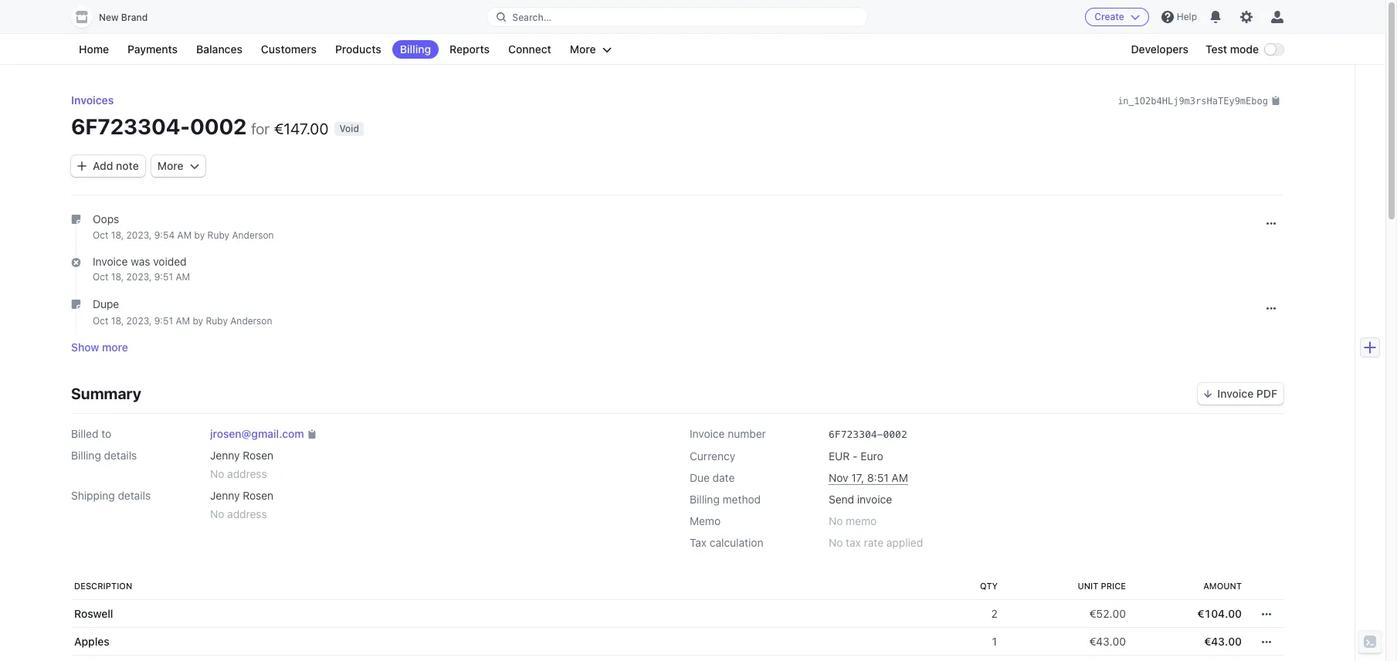 Task type: describe. For each thing, give the bounding box(es) containing it.
am inside oops oct 18, 2023, 9:54 am by ruby anderson
[[177, 230, 192, 241]]

memo
[[846, 515, 877, 528]]

details for shipping details
[[118, 489, 151, 502]]

9:54
[[154, 230, 175, 241]]

dupe
[[93, 298, 119, 311]]

void
[[339, 123, 359, 134]]

9:51 inside invoice was voided oct 18, 2023, 9:51 am
[[154, 271, 173, 283]]

6f723304- for 6f723304-0002 for
[[71, 114, 190, 139]]

billing method
[[690, 493, 761, 506]]

invoices
[[71, 93, 114, 107]]

help
[[1177, 11, 1197, 22]]

date
[[713, 471, 735, 484]]

ruby for oops
[[207, 230, 229, 241]]

apples
[[74, 635, 109, 648]]

6f723304-0002 for
[[71, 114, 270, 139]]

add note
[[93, 159, 139, 172]]

jrosen@gmail.com
[[210, 427, 304, 440]]

more inside popup button
[[157, 159, 183, 172]]

create button
[[1085, 8, 1149, 26]]

oops oct 18, 2023, 9:54 am by ruby anderson
[[93, 212, 274, 241]]

no memo
[[829, 515, 877, 528]]

brand
[[121, 12, 148, 23]]

mode
[[1230, 42, 1259, 56]]

am inside invoice was voided oct 18, 2023, 9:51 am
[[176, 271, 190, 283]]

more button
[[562, 40, 619, 59]]

send invoice
[[829, 493, 892, 506]]

currency
[[690, 450, 735, 463]]

search…
[[512, 11, 551, 23]]

method
[[723, 493, 761, 506]]

tax
[[846, 536, 861, 549]]

invoices link
[[71, 93, 114, 107]]

oct inside invoice was voided oct 18, 2023, 9:51 am
[[93, 271, 108, 283]]

0002 for 6f723304-0002
[[883, 429, 907, 440]]

developers link
[[1123, 40, 1196, 59]]

rosen for billing details
[[243, 449, 274, 462]]

18, for oops
[[111, 230, 124, 241]]

billing for billing
[[400, 42, 431, 56]]

invoice for invoice was voided oct 18, 2023, 9:51 am
[[93, 255, 128, 268]]

help button
[[1155, 5, 1203, 29]]

show
[[71, 340, 99, 354]]

test mode
[[1206, 42, 1259, 56]]

in_1o2b4hlj9m3rshatey9mebog button
[[1118, 93, 1281, 108]]

2
[[991, 607, 998, 620]]

6f723304-0002
[[829, 429, 907, 440]]

billing link
[[392, 40, 439, 59]]

address for billing details
[[227, 467, 267, 481]]

€147.00
[[274, 120, 329, 137]]

due date
[[690, 471, 735, 484]]

customers link
[[253, 40, 324, 59]]

test
[[1206, 42, 1227, 56]]

billing for billing method
[[690, 493, 720, 506]]

billed to
[[71, 427, 111, 440]]

price
[[1101, 581, 1126, 591]]

jenny rosen no address for billing details
[[210, 449, 274, 481]]

was
[[131, 255, 150, 268]]

rosen for shipping details
[[243, 489, 274, 502]]

jenny for shipping details
[[210, 489, 240, 502]]

invoice pdf button
[[1198, 383, 1284, 405]]

applied
[[887, 536, 923, 549]]

in_1o2b4hlj9m3rshatey9mebog
[[1118, 96, 1268, 107]]

show more
[[71, 340, 128, 354]]

tax
[[690, 536, 707, 549]]

memo
[[690, 515, 721, 528]]

more inside button
[[570, 42, 596, 56]]

address for shipping details
[[227, 508, 267, 521]]

invoice number
[[690, 427, 766, 440]]

balances link
[[189, 40, 250, 59]]

pdf
[[1257, 387, 1277, 400]]

billing for billing details
[[71, 449, 101, 462]]

products link
[[327, 40, 389, 59]]

description
[[74, 581, 132, 591]]

connect link
[[500, 40, 559, 59]]

1
[[991, 635, 998, 648]]

qty
[[980, 581, 998, 591]]

jenny for billing details
[[210, 449, 240, 462]]

customers
[[261, 42, 317, 56]]

invoice for invoice pdf
[[1218, 387, 1254, 400]]

payments link
[[120, 40, 185, 59]]

2023, inside invoice was voided oct 18, 2023, 9:51 am
[[126, 271, 152, 283]]

products
[[335, 42, 381, 56]]

euro
[[861, 450, 883, 463]]

oct for dupe
[[93, 315, 108, 327]]

send
[[829, 493, 854, 506]]

due
[[690, 471, 710, 484]]

amount
[[1203, 581, 1242, 591]]

€52.00
[[1090, 607, 1126, 620]]

17,
[[851, 471, 864, 484]]



Task type: vqa. For each thing, say whether or not it's contained in the screenshot.
the bottommost Oct
yes



Task type: locate. For each thing, give the bounding box(es) containing it.
reports link
[[442, 40, 497, 59]]

ruby inside dupe oct 18, 2023, 9:51 am by ruby anderson
[[206, 315, 228, 327]]

3 oct from the top
[[93, 315, 108, 327]]

new brand
[[99, 12, 148, 23]]

payments
[[127, 42, 178, 56]]

2 vertical spatial 18,
[[111, 315, 124, 327]]

add note button
[[71, 155, 145, 177]]

€104.00
[[1197, 607, 1242, 620]]

2 horizontal spatial invoice
[[1218, 387, 1254, 400]]

more right connect
[[570, 42, 596, 56]]

1 horizontal spatial 6f723304-
[[829, 429, 883, 440]]

2 €43.00 from the left
[[1204, 635, 1242, 648]]

0 vertical spatial invoice
[[93, 255, 128, 268]]

eur
[[829, 450, 850, 463]]

18, down oops
[[111, 230, 124, 241]]

by
[[194, 230, 205, 241], [193, 315, 203, 327]]

developers
[[1131, 42, 1189, 56]]

no
[[210, 467, 224, 481], [210, 508, 224, 521], [829, 515, 843, 528], [829, 536, 843, 549]]

show more button
[[71, 340, 128, 355]]

2 horizontal spatial billing
[[690, 493, 720, 506]]

9:51 down invoice was voided oct 18, 2023, 9:51 am
[[154, 315, 173, 327]]

0 vertical spatial jenny
[[210, 449, 240, 462]]

jenny
[[210, 449, 240, 462], [210, 489, 240, 502]]

am inside "button"
[[892, 471, 908, 484]]

1 vertical spatial rosen
[[243, 489, 274, 502]]

nov
[[829, 471, 848, 484]]

shipping
[[71, 489, 115, 502]]

1 vertical spatial billing
[[71, 449, 101, 462]]

1 18, from the top
[[111, 230, 124, 241]]

1 vertical spatial ruby
[[206, 315, 228, 327]]

1 horizontal spatial 0002
[[883, 429, 907, 440]]

home
[[79, 42, 109, 56]]

2 vertical spatial oct
[[93, 315, 108, 327]]

anderson
[[232, 230, 274, 241], [230, 315, 272, 327]]

billing down billed
[[71, 449, 101, 462]]

by for oops
[[194, 230, 205, 241]]

details right shipping
[[118, 489, 151, 502]]

2 rosen from the top
[[243, 489, 274, 502]]

2 9:51 from the top
[[154, 315, 173, 327]]

svg image
[[1262, 610, 1271, 619]]

add
[[93, 159, 113, 172]]

6f723304-
[[71, 114, 190, 139], [829, 429, 883, 440]]

by for dupe
[[193, 315, 203, 327]]

ruby for dupe
[[206, 315, 228, 327]]

2023, inside oops oct 18, 2023, 9:54 am by ruby anderson
[[126, 230, 152, 241]]

calculation
[[710, 536, 764, 549]]

0 vertical spatial by
[[194, 230, 205, 241]]

anderson inside dupe oct 18, 2023, 9:51 am by ruby anderson
[[230, 315, 272, 327]]

1 horizontal spatial billing
[[400, 42, 431, 56]]

tax calculation
[[690, 536, 764, 549]]

invoice left was
[[93, 255, 128, 268]]

0 vertical spatial oct
[[93, 230, 108, 241]]

invoice was voided oct 18, 2023, 9:51 am
[[93, 255, 190, 283]]

eur - euro
[[829, 450, 883, 463]]

3 2023, from the top
[[126, 315, 152, 327]]

0 horizontal spatial invoice
[[93, 255, 128, 268]]

jrosen@gmail.com link
[[210, 426, 304, 442]]

oct down dupe
[[93, 315, 108, 327]]

0 horizontal spatial billing
[[71, 449, 101, 462]]

more button
[[151, 155, 205, 177]]

1 vertical spatial jenny
[[210, 489, 240, 502]]

3 18, from the top
[[111, 315, 124, 327]]

2023, left 9:54
[[126, 230, 152, 241]]

2 vertical spatial invoice
[[690, 427, 725, 440]]

ruby inside oops oct 18, 2023, 9:54 am by ruby anderson
[[207, 230, 229, 241]]

9:51 down voided
[[154, 271, 173, 283]]

oct for oops
[[93, 230, 108, 241]]

1 rosen from the top
[[243, 449, 274, 462]]

oct
[[93, 230, 108, 241], [93, 271, 108, 283], [93, 315, 108, 327]]

summary
[[71, 385, 141, 402]]

Search… search field
[[488, 7, 867, 27]]

oct inside dupe oct 18, 2023, 9:51 am by ruby anderson
[[93, 315, 108, 327]]

6f723304- up eur - euro
[[829, 429, 883, 440]]

1 vertical spatial 2023,
[[126, 271, 152, 283]]

address
[[227, 467, 267, 481], [227, 508, 267, 521]]

9:51 inside dupe oct 18, 2023, 9:51 am by ruby anderson
[[154, 315, 173, 327]]

1 vertical spatial 18,
[[111, 271, 124, 283]]

billing left reports
[[400, 42, 431, 56]]

2 18, from the top
[[111, 271, 124, 283]]

0 horizontal spatial €43.00
[[1090, 635, 1126, 648]]

0 horizontal spatial more
[[157, 159, 183, 172]]

2 vertical spatial 2023,
[[126, 315, 152, 327]]

rosen
[[243, 449, 274, 462], [243, 489, 274, 502]]

9:51
[[154, 271, 173, 283], [154, 315, 173, 327]]

1 vertical spatial invoice
[[1218, 387, 1254, 400]]

details for billing details
[[104, 449, 137, 462]]

invoice inside button
[[1218, 387, 1254, 400]]

rate
[[864, 536, 884, 549]]

oct up dupe
[[93, 271, 108, 283]]

6f723304- up note
[[71, 114, 190, 139]]

1 address from the top
[[227, 467, 267, 481]]

unit
[[1078, 581, 1099, 591]]

1 horizontal spatial more
[[570, 42, 596, 56]]

reports
[[450, 42, 490, 56]]

unit price
[[1078, 581, 1126, 591]]

oct down oops
[[93, 230, 108, 241]]

6f723304- for 6f723304-0002
[[829, 429, 883, 440]]

no tax rate applied
[[829, 536, 923, 549]]

€43.00 down '€104.00'
[[1204, 635, 1242, 648]]

1 vertical spatial jenny rosen no address
[[210, 489, 274, 521]]

2 oct from the top
[[93, 271, 108, 283]]

1 oct from the top
[[93, 230, 108, 241]]

invoice up currency
[[690, 427, 725, 440]]

0 vertical spatial more
[[570, 42, 596, 56]]

0 vertical spatial 0002
[[190, 114, 247, 139]]

18,
[[111, 230, 124, 241], [111, 271, 124, 283], [111, 315, 124, 327]]

18, inside oops oct 18, 2023, 9:54 am by ruby anderson
[[111, 230, 124, 241]]

2 address from the top
[[227, 508, 267, 521]]

new
[[99, 12, 119, 23]]

0002 left for
[[190, 114, 247, 139]]

invoice
[[857, 493, 892, 506]]

ruby
[[207, 230, 229, 241], [206, 315, 228, 327]]

nov 17, 8:51 am button
[[829, 471, 908, 486]]

balances
[[196, 42, 242, 56]]

svg image inside more popup button
[[190, 161, 199, 171]]

0 vertical spatial 6f723304-
[[71, 114, 190, 139]]

18, down dupe
[[111, 315, 124, 327]]

2023, for dupe
[[126, 315, 152, 327]]

invoice
[[93, 255, 128, 268], [1218, 387, 1254, 400], [690, 427, 725, 440]]

nov 17, 8:51 am
[[829, 471, 908, 484]]

1 jenny from the top
[[210, 449, 240, 462]]

1 €43.00 from the left
[[1090, 635, 1126, 648]]

oct inside oops oct 18, 2023, 9:54 am by ruby anderson
[[93, 230, 108, 241]]

1 vertical spatial 6f723304-
[[829, 429, 883, 440]]

dupe oct 18, 2023, 9:51 am by ruby anderson
[[93, 298, 272, 327]]

billing up memo
[[690, 493, 720, 506]]

0002 for 6f723304-0002 for
[[190, 114, 247, 139]]

more
[[102, 340, 128, 354]]

for
[[251, 120, 270, 137]]

0 vertical spatial jenny rosen no address
[[210, 449, 274, 481]]

0 vertical spatial 18,
[[111, 230, 124, 241]]

0 horizontal spatial 0002
[[190, 114, 247, 139]]

1 9:51 from the top
[[154, 271, 173, 283]]

2 vertical spatial billing
[[690, 493, 720, 506]]

1 jenny rosen no address from the top
[[210, 449, 274, 481]]

Search… text field
[[488, 7, 867, 27]]

2023, up 'more'
[[126, 315, 152, 327]]

1 vertical spatial details
[[118, 489, 151, 502]]

0 horizontal spatial 6f723304-
[[71, 114, 190, 139]]

voided
[[153, 255, 187, 268]]

by inside oops oct 18, 2023, 9:54 am by ruby anderson
[[194, 230, 205, 241]]

svg image
[[77, 161, 87, 171], [190, 161, 199, 171], [1267, 219, 1276, 228], [1267, 304, 1276, 313], [1262, 638, 1271, 647]]

invoice pdf
[[1218, 387, 1277, 400]]

0 vertical spatial 2023,
[[126, 230, 152, 241]]

18, up dupe
[[111, 271, 124, 283]]

0 vertical spatial rosen
[[243, 449, 274, 462]]

18, for dupe
[[111, 315, 124, 327]]

home link
[[71, 40, 117, 59]]

more down 6f723304-0002 for
[[157, 159, 183, 172]]

0 vertical spatial 9:51
[[154, 271, 173, 283]]

1 vertical spatial oct
[[93, 271, 108, 283]]

anderson for oops
[[232, 230, 274, 241]]

1 vertical spatial by
[[193, 315, 203, 327]]

jenny rosen no address for shipping details
[[210, 489, 274, 521]]

0002
[[190, 114, 247, 139], [883, 429, 907, 440]]

billing details
[[71, 449, 137, 462]]

€43.00 down €52.00
[[1090, 635, 1126, 648]]

1 vertical spatial more
[[157, 159, 183, 172]]

details down the to
[[104, 449, 137, 462]]

2 jenny from the top
[[210, 489, 240, 502]]

1 vertical spatial 0002
[[883, 429, 907, 440]]

2 2023, from the top
[[126, 271, 152, 283]]

invoice left the 'pdf'
[[1218, 387, 1254, 400]]

2 jenny rosen no address from the top
[[210, 489, 274, 521]]

0002 up euro
[[883, 429, 907, 440]]

oops
[[93, 212, 119, 226]]

connect
[[508, 42, 551, 56]]

1 horizontal spatial invoice
[[690, 427, 725, 440]]

1 horizontal spatial €43.00
[[1204, 635, 1242, 648]]

0 vertical spatial billing
[[400, 42, 431, 56]]

€43.00
[[1090, 635, 1126, 648], [1204, 635, 1242, 648]]

am inside dupe oct 18, 2023, 9:51 am by ruby anderson
[[176, 315, 190, 327]]

0 vertical spatial address
[[227, 467, 267, 481]]

1 vertical spatial 9:51
[[154, 315, 173, 327]]

invoice for invoice number
[[690, 427, 725, 440]]

details
[[104, 449, 137, 462], [118, 489, 151, 502]]

svg image inside add note button
[[77, 161, 87, 171]]

1 2023, from the top
[[126, 230, 152, 241]]

-
[[853, 450, 858, 463]]

1 vertical spatial anderson
[[230, 315, 272, 327]]

anderson inside oops oct 18, 2023, 9:54 am by ruby anderson
[[232, 230, 274, 241]]

2023, down was
[[126, 271, 152, 283]]

create
[[1095, 11, 1124, 22]]

roswell
[[74, 607, 113, 620]]

by inside dupe oct 18, 2023, 9:51 am by ruby anderson
[[193, 315, 203, 327]]

invoice inside invoice was voided oct 18, 2023, 9:51 am
[[93, 255, 128, 268]]

18, inside invoice was voided oct 18, 2023, 9:51 am
[[111, 271, 124, 283]]

note
[[116, 159, 139, 172]]

0 vertical spatial ruby
[[207, 230, 229, 241]]

jenny rosen no address
[[210, 449, 274, 481], [210, 489, 274, 521]]

to
[[101, 427, 111, 440]]

1 vertical spatial address
[[227, 508, 267, 521]]

0 vertical spatial anderson
[[232, 230, 274, 241]]

0 vertical spatial details
[[104, 449, 137, 462]]

18, inside dupe oct 18, 2023, 9:51 am by ruby anderson
[[111, 315, 124, 327]]

2023, for oops
[[126, 230, 152, 241]]

new brand button
[[71, 6, 163, 28]]

2023, inside dupe oct 18, 2023, 9:51 am by ruby anderson
[[126, 315, 152, 327]]

anderson for dupe
[[230, 315, 272, 327]]



